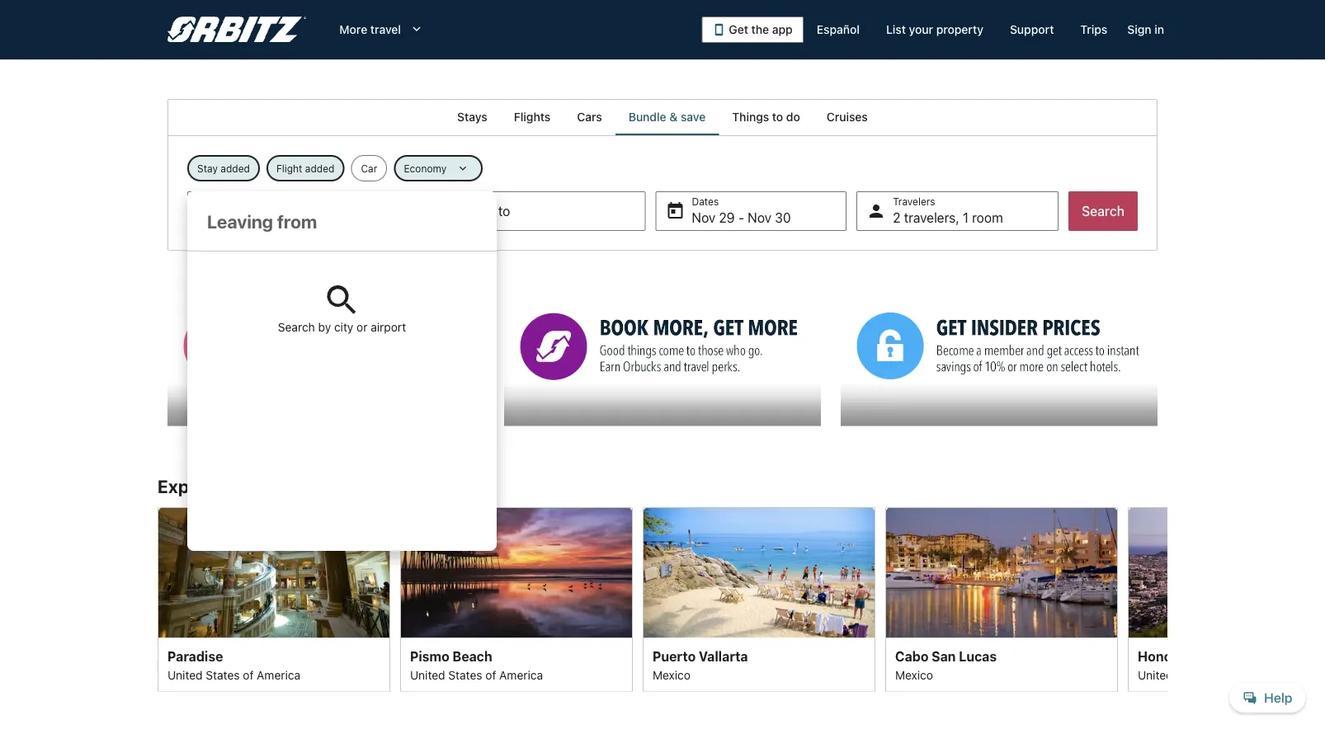 Task type: vqa. For each thing, say whether or not it's contained in the screenshot.
Refund timelines, policies & processes
no



Task type: describe. For each thing, give the bounding box(es) containing it.
paradise united states of america
[[167, 648, 300, 682]]

pismo beach united states of america
[[410, 648, 543, 682]]

Leaving from text field
[[187, 191, 497, 251]]

2 travelers, 1 room button
[[857, 191, 1059, 231]]

lucas
[[959, 648, 997, 664]]

travel
[[370, 23, 401, 36]]

puerto vallarta mexico
[[653, 648, 748, 682]]

by
[[318, 321, 331, 334]]

flights link
[[501, 99, 564, 135]]

pismo
[[410, 648, 449, 664]]

economy
[[404, 163, 447, 174]]

america for paradise
[[257, 668, 300, 682]]

beach
[[453, 648, 492, 664]]

opens in a new window image
[[503, 291, 518, 306]]

&
[[669, 110, 678, 124]]

airport
[[371, 321, 406, 334]]

trending
[[294, 476, 366, 497]]

list your property link
[[873, 15, 997, 45]]

mexico inside puerto vallarta mexico
[[653, 668, 691, 682]]

trips
[[1080, 23, 1108, 36]]

opens in a new window image
[[167, 291, 182, 306]]

get the app
[[729, 23, 793, 36]]

makiki - lower punchbowl - tantalus showing landscape views, a sunset and a city image
[[1128, 507, 1325, 638]]

get
[[729, 23, 748, 36]]

puerto
[[653, 648, 696, 664]]

español
[[817, 23, 860, 36]]

room
[[972, 210, 1003, 226]]

sign in button
[[1121, 15, 1171, 45]]

things to do link
[[719, 99, 813, 135]]

2 travelers, 1 room
[[893, 210, 1003, 226]]

explore
[[158, 476, 221, 497]]

las vegas featuring interior views image
[[158, 507, 390, 638]]

in inside dropdown button
[[1155, 23, 1164, 36]]

of for paradise
[[243, 668, 254, 682]]

stays link
[[444, 99, 501, 135]]

things to do
[[732, 110, 800, 124]]

cars
[[577, 110, 602, 124]]

mexico inside the cabo san lucas mexico
[[895, 668, 933, 682]]

added for flight added
[[305, 163, 335, 174]]

explore stays in trending destinations main content
[[0, 99, 1325, 729]]

search for search by city or airport
[[278, 321, 315, 334]]

save
[[681, 110, 706, 124]]

car
[[361, 163, 377, 174]]

marina cabo san lucas which includes a marina, a coastal town and night scenes image
[[885, 507, 1118, 638]]

economy button
[[394, 155, 483, 182]]

2
[[893, 210, 901, 226]]

more travel button
[[326, 15, 437, 45]]

do
[[786, 110, 800, 124]]

stays
[[457, 110, 487, 124]]

29
[[719, 210, 735, 226]]

more travel
[[339, 23, 401, 36]]

puerto vallarta showing a beach, general coastal views and kayaking or canoeing image
[[643, 507, 875, 638]]

list
[[886, 23, 906, 36]]

cabo
[[895, 648, 929, 664]]

honolulu
[[1138, 648, 1195, 664]]

flight
[[276, 163, 302, 174]]

added for stay added
[[221, 163, 250, 174]]

states inside pismo beach united states of america
[[448, 668, 482, 682]]

tab list inside explore stays in trending destinations main content
[[167, 99, 1158, 135]]

united inside pismo beach united states of america
[[410, 668, 445, 682]]



Task type: locate. For each thing, give the bounding box(es) containing it.
español button
[[803, 15, 873, 45]]

1 states from the left
[[206, 668, 240, 682]]

america
[[257, 668, 300, 682], [499, 668, 543, 682], [1227, 668, 1271, 682]]

in right stays
[[275, 476, 290, 497]]

america inside pismo beach united states of america
[[499, 668, 543, 682]]

in inside main content
[[275, 476, 290, 497]]

0 horizontal spatial states
[[206, 668, 240, 682]]

destinations
[[369, 476, 474, 497]]

2 america from the left
[[499, 668, 543, 682]]

added right stay
[[221, 163, 250, 174]]

bundle
[[629, 110, 666, 124]]

the
[[751, 23, 769, 36]]

united for paradise
[[167, 668, 203, 682]]

tab list containing stays
[[167, 99, 1158, 135]]

sign
[[1127, 23, 1152, 36]]

search button
[[1069, 191, 1138, 231]]

sign in
[[1127, 23, 1164, 36]]

united
[[167, 668, 203, 682], [410, 668, 445, 682], [1138, 668, 1173, 682]]

explore stays in trending destinations
[[158, 476, 474, 497]]

2 added from the left
[[305, 163, 335, 174]]

more
[[339, 23, 367, 36]]

things
[[732, 110, 769, 124]]

2 horizontal spatial states
[[1176, 668, 1210, 682]]

of for honolulu
[[1213, 668, 1224, 682]]

1
[[963, 210, 969, 226]]

united inside the paradise united states of america
[[167, 668, 203, 682]]

cruises
[[827, 110, 868, 124]]

states inside honolulu united states of america
[[1176, 668, 1210, 682]]

in
[[1155, 23, 1164, 36], [275, 476, 290, 497]]

stay
[[197, 163, 218, 174]]

your
[[909, 23, 933, 36]]

in right sign
[[1155, 23, 1164, 36]]

america for honolulu
[[1227, 668, 1271, 682]]

1 horizontal spatial nov
[[748, 210, 771, 226]]

honolulu united states of america
[[1138, 648, 1271, 682]]

united down pismo
[[410, 668, 445, 682]]

3 united from the left
[[1138, 668, 1173, 682]]

trips link
[[1067, 15, 1121, 45]]

states for paradise
[[206, 668, 240, 682]]

3 states from the left
[[1176, 668, 1210, 682]]

0 horizontal spatial united
[[167, 668, 203, 682]]

1 horizontal spatial added
[[305, 163, 335, 174]]

1 mexico from the left
[[653, 668, 691, 682]]

america inside the paradise united states of america
[[257, 668, 300, 682]]

united down paradise
[[167, 668, 203, 682]]

1 horizontal spatial search
[[1082, 203, 1125, 219]]

tab list
[[167, 99, 1158, 135]]

2 mexico from the left
[[895, 668, 933, 682]]

united inside honolulu united states of america
[[1138, 668, 1173, 682]]

city
[[334, 321, 353, 334]]

mexico
[[653, 668, 691, 682], [895, 668, 933, 682]]

of
[[243, 668, 254, 682], [485, 668, 496, 682], [1213, 668, 1224, 682]]

3 america from the left
[[1227, 668, 1271, 682]]

vallarta
[[699, 648, 748, 664]]

orbitz logo image
[[167, 17, 306, 43]]

1 vertical spatial search
[[278, 321, 315, 334]]

america inside honolulu united states of america
[[1227, 668, 1271, 682]]

2 united from the left
[[410, 668, 445, 682]]

-
[[738, 210, 744, 226]]

2 horizontal spatial united
[[1138, 668, 1173, 682]]

2 horizontal spatial america
[[1227, 668, 1271, 682]]

0 horizontal spatial mexico
[[653, 668, 691, 682]]

bundle & save
[[629, 110, 706, 124]]

search for search
[[1082, 203, 1125, 219]]

flight added
[[276, 163, 335, 174]]

search
[[1082, 203, 1125, 219], [278, 321, 315, 334]]

30
[[775, 210, 791, 226]]

or
[[357, 321, 368, 334]]

paradise
[[167, 648, 223, 664]]

states down beach
[[448, 668, 482, 682]]

0 horizontal spatial in
[[275, 476, 290, 497]]

nov right -
[[748, 210, 771, 226]]

3 of from the left
[[1213, 668, 1224, 682]]

download the app button image
[[712, 23, 726, 36]]

1 america from the left
[[257, 668, 300, 682]]

added right flight
[[305, 163, 335, 174]]

states inside the paradise united states of america
[[206, 668, 240, 682]]

nov left 29 at top right
[[692, 210, 716, 226]]

stays
[[225, 476, 271, 497]]

list your property
[[886, 23, 983, 36]]

travelers,
[[904, 210, 959, 226]]

2 of from the left
[[485, 668, 496, 682]]

1 horizontal spatial of
[[485, 668, 496, 682]]

nov
[[692, 210, 716, 226], [748, 210, 771, 226]]

united down honolulu
[[1138, 668, 1173, 682]]

1 horizontal spatial states
[[448, 668, 482, 682]]

0 horizontal spatial of
[[243, 668, 254, 682]]

of inside pismo beach united states of america
[[485, 668, 496, 682]]

san
[[932, 648, 956, 664]]

0 horizontal spatial america
[[257, 668, 300, 682]]

states for honolulu
[[1176, 668, 1210, 682]]

support link
[[997, 15, 1067, 45]]

stay added
[[197, 163, 250, 174]]

united for honolulu
[[1138, 668, 1173, 682]]

cruises link
[[813, 99, 881, 135]]

0 vertical spatial search
[[1082, 203, 1125, 219]]

property
[[936, 23, 983, 36]]

of inside the paradise united states of america
[[243, 668, 254, 682]]

0 vertical spatial in
[[1155, 23, 1164, 36]]

1 vertical spatial in
[[275, 476, 290, 497]]

search by city or airport
[[278, 321, 406, 334]]

show next card image
[[1158, 590, 1177, 610]]

1 of from the left
[[243, 668, 254, 682]]

of inside honolulu united states of america
[[1213, 668, 1224, 682]]

cabo san lucas mexico
[[895, 648, 997, 682]]

1 horizontal spatial united
[[410, 668, 445, 682]]

mexico down cabo
[[895, 668, 933, 682]]

pismo beach featuring a sunset, views and tropical scenes image
[[400, 507, 633, 638]]

1 horizontal spatial mexico
[[895, 668, 933, 682]]

show previous card image
[[148, 590, 167, 610]]

flights
[[514, 110, 551, 124]]

mexico down puerto
[[653, 668, 691, 682]]

2 states from the left
[[448, 668, 482, 682]]

1 horizontal spatial america
[[499, 668, 543, 682]]

2 horizontal spatial of
[[1213, 668, 1224, 682]]

support
[[1010, 23, 1054, 36]]

states
[[206, 668, 240, 682], [448, 668, 482, 682], [1176, 668, 1210, 682]]

0 horizontal spatial search
[[278, 321, 315, 334]]

states down honolulu
[[1176, 668, 1210, 682]]

0 horizontal spatial added
[[221, 163, 250, 174]]

2 nov from the left
[[748, 210, 771, 226]]

cars link
[[564, 99, 615, 135]]

nov 29 - nov 30 button
[[656, 191, 847, 231]]

app
[[772, 23, 793, 36]]

nov 29 - nov 30
[[692, 210, 791, 226]]

search inside button
[[1082, 203, 1125, 219]]

1 united from the left
[[167, 668, 203, 682]]

get the app link
[[702, 17, 803, 43]]

added
[[221, 163, 250, 174], [305, 163, 335, 174]]

1 horizontal spatial in
[[1155, 23, 1164, 36]]

states down paradise
[[206, 668, 240, 682]]

1 nov from the left
[[692, 210, 716, 226]]

0 horizontal spatial nov
[[692, 210, 716, 226]]

bundle & save link
[[615, 99, 719, 135]]

to
[[772, 110, 783, 124]]

1 added from the left
[[221, 163, 250, 174]]



